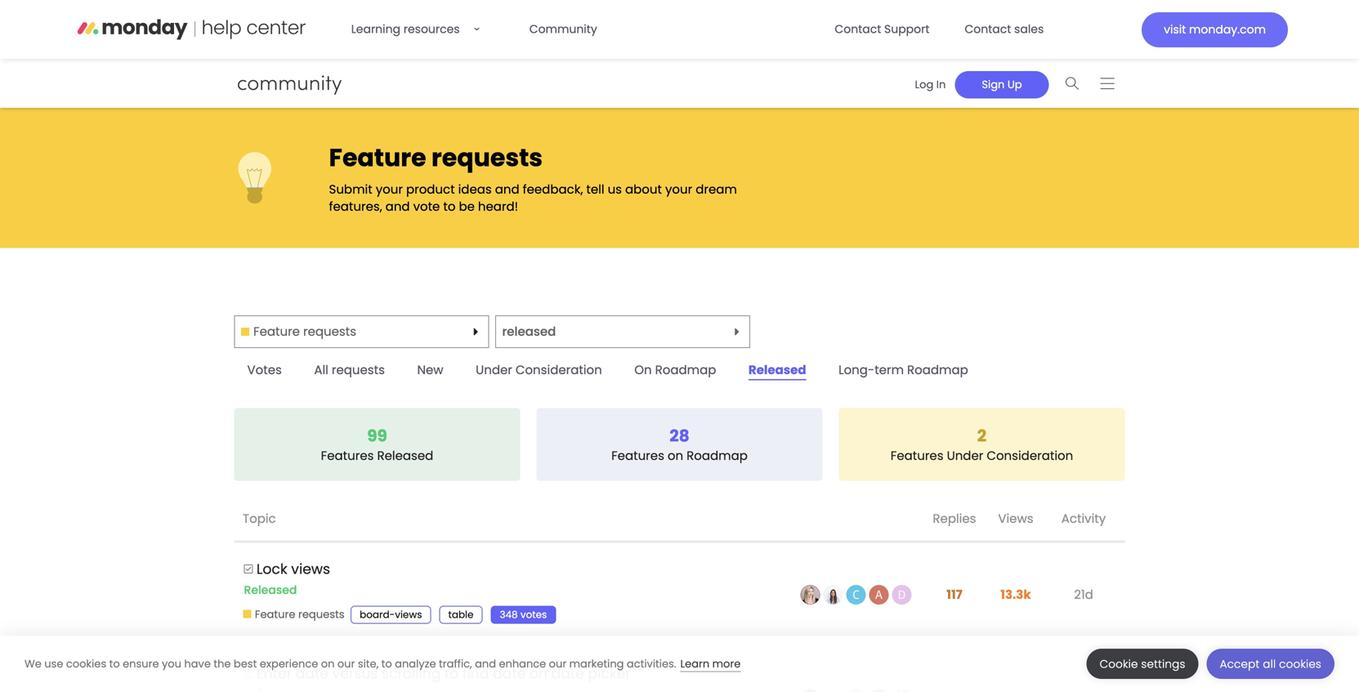 Task type: locate. For each thing, give the bounding box(es) containing it.
on
[[668, 447, 683, 465], [321, 657, 335, 671], [529, 664, 548, 683]]

best
[[234, 657, 257, 671]]

to inside feature requests submit your product ideas and feedback, tell us about your dream features, and vote to be heard!
[[443, 198, 456, 215]]

log in button
[[906, 71, 955, 98]]

consideration down released
[[516, 361, 602, 379]]

long-term roadmap
[[839, 361, 968, 379]]

2 vertical spatial tags list
[[243, 684, 326, 692]]

1 horizontal spatial under
[[947, 447, 983, 465]]

navigation containing log in
[[900, 66, 1125, 101]]

0 vertical spatial feature
[[329, 141, 426, 175]]

tags list down enter
[[243, 684, 326, 692]]

monday.com logo image
[[77, 13, 306, 46]]

cookie
[[1100, 657, 1138, 672]]

99
[[367, 425, 387, 448]]

cookies inside accept all cookies 'button'
[[1279, 657, 1321, 672]]

0 horizontal spatial consideration
[[516, 361, 602, 379]]

to left be
[[443, 198, 456, 215]]

this topic has a solution image
[[243, 564, 254, 574], [243, 668, 254, 679]]

we
[[25, 657, 41, 671]]

lock
[[257, 559, 287, 579]]

tags list for views
[[243, 580, 326, 599]]

1 horizontal spatial contact
[[965, 21, 1011, 37]]

features inside 2 features under consideration
[[891, 447, 944, 465]]

feature down lock
[[255, 607, 295, 622]]

cookie settings button
[[1087, 649, 1199, 679]]

features inside 28 features on roadmap
[[611, 447, 664, 465]]

views right lock
[[291, 559, 330, 579]]

0 horizontal spatial contact
[[835, 21, 881, 37]]

0 vertical spatial views
[[291, 559, 330, 579]]

2 contact from the left
[[965, 21, 1011, 37]]

and right ideas
[[495, 181, 519, 198]]

contact inside contact support link
[[835, 21, 881, 37]]

scrolling
[[382, 664, 441, 683]]

and
[[495, 181, 519, 198], [385, 198, 410, 215], [475, 657, 496, 671]]

1 horizontal spatial on
[[529, 664, 548, 683]]

feature requests up all on the left
[[253, 323, 356, 340]]

0 vertical spatial released
[[749, 361, 806, 379]]

99 features released
[[321, 425, 433, 465]]

1 vertical spatial feature
[[253, 323, 300, 340]]

views inside "link"
[[395, 608, 422, 621]]

navigation
[[900, 66, 1125, 101]]

to right site,
[[381, 657, 392, 671]]

this topic has a solution image for lock views
[[243, 564, 254, 574]]

cookies right all
[[1279, 657, 1321, 672]]

under
[[476, 361, 512, 379], [947, 447, 983, 465]]

on roadmap link
[[621, 357, 729, 383]]

dialog
[[0, 636, 1359, 692]]

tags list up traffic,
[[351, 606, 564, 624]]

roadmap inside 28 features on roadmap
[[687, 447, 748, 465]]

term
[[875, 361, 904, 379]]

under consideration
[[476, 361, 602, 379]]

1 horizontal spatial cookies
[[1279, 657, 1321, 672]]

our right enhance
[[549, 657, 566, 671]]

feature up votes
[[253, 323, 300, 340]]

dialog containing cookie settings
[[0, 636, 1359, 692]]

2 horizontal spatial date
[[551, 664, 584, 683]]

this topic has a solution image left enter
[[243, 668, 254, 679]]

0 horizontal spatial under
[[476, 361, 512, 379]]

requests up ideas
[[431, 141, 543, 175]]

0 horizontal spatial cookies
[[66, 657, 106, 671]]

up
[[1008, 77, 1022, 92]]

0 vertical spatial this topic has a solution image
[[243, 564, 254, 574]]

1 vertical spatial views
[[395, 608, 422, 621]]

3 features from the left
[[891, 447, 944, 465]]

have
[[184, 657, 211, 671]]

our left site,
[[337, 657, 355, 671]]

1 vertical spatial feature requests
[[255, 607, 345, 622]]

1 vertical spatial released
[[377, 447, 433, 465]]

0 horizontal spatial views
[[291, 559, 330, 579]]

your right submit
[[376, 181, 403, 198]]

enter date versus scrolling to find date on date picker link
[[257, 652, 631, 692]]

requests down the lock views link
[[298, 607, 345, 622]]

contact inside contact sales link
[[965, 21, 1011, 37]]

0 horizontal spatial your
[[376, 181, 403, 198]]

learn
[[680, 657, 710, 671]]

0 horizontal spatial released
[[377, 447, 433, 465]]

348 votes link
[[491, 606, 556, 624]]

sales
[[1014, 21, 1044, 37]]

2 cookies from the left
[[1279, 657, 1321, 672]]

1 vertical spatial under
[[947, 447, 983, 465]]

ensure
[[123, 657, 159, 671]]

1 horizontal spatial date
[[493, 664, 526, 683]]

votes
[[247, 361, 282, 379]]

new link
[[404, 357, 457, 383]]

all
[[314, 361, 328, 379]]

views for lock views
[[291, 559, 330, 579]]

0 horizontal spatial date
[[296, 664, 329, 683]]

contact left sales
[[965, 21, 1011, 37]]

lock views link
[[257, 547, 330, 591]]

consideration inside "link"
[[516, 361, 602, 379]]

consideration
[[516, 361, 602, 379], [987, 447, 1073, 465]]

vote
[[413, 198, 440, 215]]

0 horizontal spatial our
[[337, 657, 355, 671]]

date right enter
[[296, 664, 329, 683]]

feature inside feature requests submit your product ideas and feedback, tell us about your dream features, and vote to be heard!
[[329, 141, 426, 175]]

0 vertical spatial under
[[476, 361, 512, 379]]

on roadmap
[[634, 361, 716, 379]]

tell
[[586, 181, 604, 198]]

long-
[[839, 361, 875, 379]]

log
[[915, 77, 934, 92]]

1 horizontal spatial our
[[549, 657, 566, 671]]

feature requests down the lock views link
[[255, 607, 345, 622]]

2 your from the left
[[665, 181, 692, 198]]

menu image
[[1100, 77, 1114, 89]]

your right about
[[665, 181, 692, 198]]

and left vote
[[385, 198, 410, 215]]

contact left the support
[[835, 21, 881, 37]]

2 this topic has a solution image from the top
[[243, 668, 254, 679]]

0 horizontal spatial on
[[321, 657, 335, 671]]

feature up submit
[[329, 141, 426, 175]]

views up analyze
[[395, 608, 422, 621]]

your
[[376, 181, 403, 198], [665, 181, 692, 198]]

2 horizontal spatial on
[[668, 447, 683, 465]]

consideration right 2
[[987, 447, 1073, 465]]

tags list down lock views
[[243, 580, 326, 599]]

date right find
[[493, 664, 526, 683]]

community
[[529, 21, 597, 37]]

feature requests link
[[243, 607, 345, 622]]

2 features under consideration
[[891, 425, 1073, 465]]

cookies right use
[[66, 657, 106, 671]]

cookies for use
[[66, 657, 106, 671]]

tags list for date
[[243, 684, 326, 692]]

roadmap
[[655, 361, 716, 379], [907, 361, 968, 379], [687, 447, 748, 465]]

board-views
[[360, 608, 422, 621]]

resources
[[403, 21, 460, 37]]

1 horizontal spatial consideration
[[987, 447, 1073, 465]]

0 horizontal spatial features
[[321, 447, 374, 465]]

date left picker
[[551, 664, 584, 683]]

us
[[608, 181, 622, 198]]

1 vertical spatial tags list
[[351, 606, 564, 624]]

requests right all on the left
[[332, 361, 385, 379]]

1 cookies from the left
[[66, 657, 106, 671]]

under down released
[[476, 361, 512, 379]]

all
[[1263, 657, 1276, 672]]

activity button
[[1046, 497, 1125, 542]]

sign
[[982, 77, 1005, 92]]

0 vertical spatial consideration
[[516, 361, 602, 379]]

tags list
[[243, 580, 326, 599], [351, 606, 564, 624], [243, 684, 326, 692]]

topic
[[243, 510, 276, 528]]

1 features from the left
[[321, 447, 374, 465]]

117 button
[[943, 576, 966, 613]]

long-term roadmap link
[[825, 357, 981, 383]]

feature requests
[[253, 323, 356, 340], [255, 607, 345, 622]]

1 horizontal spatial your
[[665, 181, 692, 198]]

this topic has a solution image left lock
[[243, 564, 254, 574]]

under up replies
[[947, 447, 983, 465]]

you
[[162, 657, 181, 671]]

to
[[443, 198, 456, 215], [109, 657, 120, 671], [381, 657, 392, 671], [445, 664, 459, 683]]

versus
[[332, 664, 378, 683]]

1 vertical spatial consideration
[[987, 447, 1073, 465]]

released inside 99 features released
[[377, 447, 433, 465]]

visit
[[1164, 22, 1186, 38]]

to left ensure
[[109, 657, 120, 671]]

contact
[[835, 21, 881, 37], [965, 21, 1011, 37]]

1 contact from the left
[[835, 21, 881, 37]]

lock views
[[257, 559, 330, 579]]

2 features from the left
[[611, 447, 664, 465]]

2
[[977, 425, 987, 448]]

tags list containing board-views
[[351, 606, 564, 624]]

1 horizontal spatial views
[[395, 608, 422, 621]]

features inside 99 features released
[[321, 447, 374, 465]]

site,
[[358, 657, 379, 671]]

be
[[459, 198, 475, 215]]

1 this topic has a solution image from the top
[[243, 564, 254, 574]]

views for board-views
[[395, 608, 422, 621]]

requests
[[431, 141, 543, 175], [303, 323, 356, 340], [332, 361, 385, 379], [298, 607, 345, 622]]

we use cookies to ensure you have the best experience on our site, to analyze traffic, and enhance our marketing activities. learn more
[[25, 657, 741, 671]]

2 horizontal spatial features
[[891, 447, 944, 465]]

feature
[[329, 141, 426, 175], [253, 323, 300, 340], [255, 607, 295, 622]]

juliette  - frequent poster, accepted answer image
[[823, 585, 843, 605]]

0 vertical spatial tags list
[[243, 580, 326, 599]]

enhance
[[499, 657, 546, 671]]

features for 2
[[891, 447, 944, 465]]

learning resources link
[[341, 13, 504, 46]]

1 vertical spatial this topic has a solution image
[[243, 668, 254, 679]]

posters element
[[796, 497, 924, 542]]

1 horizontal spatial features
[[611, 447, 664, 465]]



Task type: vqa. For each thing, say whether or not it's contained in the screenshot.
right the about
no



Task type: describe. For each thing, give the bounding box(es) containing it.
all requests
[[314, 361, 385, 379]]

28
[[670, 425, 689, 448]]

views button
[[985, 497, 1046, 542]]

released
[[502, 323, 556, 340]]

contact sales
[[965, 21, 1044, 37]]

in
[[936, 77, 946, 92]]

and right traffic,
[[475, 657, 496, 671]]

use
[[44, 657, 63, 671]]

consideration inside 2 features under consideration
[[987, 447, 1073, 465]]

activity
[[1061, 510, 1106, 528]]

caroline mckinnon - original poster image
[[800, 585, 820, 605]]

requests up all on the left
[[303, 323, 356, 340]]

features for 99
[[321, 447, 374, 465]]

caleb bacon - frequent poster image
[[846, 585, 866, 605]]

dream
[[696, 181, 737, 198]]

replies button
[[924, 497, 985, 542]]

feedback,
[[523, 181, 583, 198]]

accept all cookies
[[1220, 657, 1321, 672]]

features,
[[329, 198, 382, 215]]

2 our from the left
[[549, 657, 566, 671]]

enter date versus scrolling to find date on date picker
[[257, 664, 631, 683]]

more
[[712, 657, 741, 671]]

table
[[448, 608, 474, 621]]

this topic has a solution image for enter date versus scrolling to find date on date picker
[[243, 668, 254, 679]]

21d
[[1074, 586, 1093, 603]]

the
[[214, 657, 231, 671]]

community link
[[520, 13, 607, 46]]

visit monday.com link
[[1142, 12, 1288, 47]]

votes
[[520, 608, 547, 621]]

cookie settings
[[1100, 657, 1185, 672]]

learning resources
[[351, 21, 460, 37]]

on inside 28 features on roadmap
[[668, 447, 683, 465]]

on inside dialog
[[321, 657, 335, 671]]

picker
[[588, 664, 631, 683]]

enter
[[257, 664, 292, 683]]

13.3k
[[1001, 586, 1031, 603]]

1 our from the left
[[337, 657, 355, 671]]

amanda - frequent poster image
[[869, 585, 889, 605]]

contact support
[[835, 21, 930, 37]]

accept all cookies button
[[1207, 649, 1335, 679]]

find
[[462, 664, 489, 683]]

1 your from the left
[[376, 181, 403, 198]]

learn more link
[[680, 657, 741, 672]]

under inside "link"
[[476, 361, 512, 379]]

accept
[[1220, 657, 1260, 672]]

0 vertical spatial feature requests
[[253, 323, 356, 340]]

requests inside feature requests submit your product ideas and feedback, tell us about your dream features, and vote to be heard!
[[431, 141, 543, 175]]

visit monday.com
[[1164, 22, 1266, 38]]

experience
[[260, 657, 318, 671]]

about
[[625, 181, 662, 198]]

board-views link
[[351, 606, 431, 624]]

on
[[634, 361, 652, 379]]

log in
[[915, 77, 946, 92]]

under consideration link
[[463, 357, 615, 383]]

contact for contact sales
[[965, 21, 1011, 37]]

2 date from the left
[[493, 664, 526, 683]]

board-
[[360, 608, 395, 621]]

ideas
[[458, 181, 492, 198]]

sign up
[[982, 77, 1022, 92]]

feature requests submit your product ideas and feedback, tell us about your dream features, and vote to be heard!
[[329, 141, 737, 215]]

learning
[[351, 21, 400, 37]]

to left find
[[445, 664, 459, 683]]

votes link
[[234, 357, 295, 383]]

all requests link
[[301, 357, 398, 383]]

heard!
[[478, 198, 518, 215]]

contact sales link
[[955, 13, 1054, 46]]

analyze
[[395, 657, 436, 671]]

2 vertical spatial feature
[[255, 607, 295, 622]]

1 date from the left
[[296, 664, 329, 683]]

3 date from the left
[[551, 664, 584, 683]]

features for 28
[[611, 447, 664, 465]]

1 horizontal spatial released
[[749, 361, 806, 379]]

support
[[884, 21, 930, 37]]

contact for contact support
[[835, 21, 881, 37]]

sign up button
[[955, 71, 1049, 98]]

traffic,
[[439, 657, 472, 671]]

product
[[406, 181, 455, 198]]

under inside 2 features under consideration
[[947, 447, 983, 465]]

cookies for all
[[1279, 657, 1321, 672]]

348 votes
[[500, 608, 547, 621]]

dorota - most recent poster image
[[892, 585, 912, 605]]

replies
[[933, 510, 976, 528]]

monday community forum image
[[112, 72, 373, 95]]

released link
[[735, 357, 819, 383]]

search image
[[1066, 77, 1080, 89]]

table link
[[439, 606, 483, 624]]

activities.
[[627, 657, 676, 671]]

marketing
[[569, 657, 624, 671]]

new
[[417, 361, 443, 379]]

monday.com
[[1189, 22, 1266, 38]]

submit
[[329, 181, 372, 198]]



